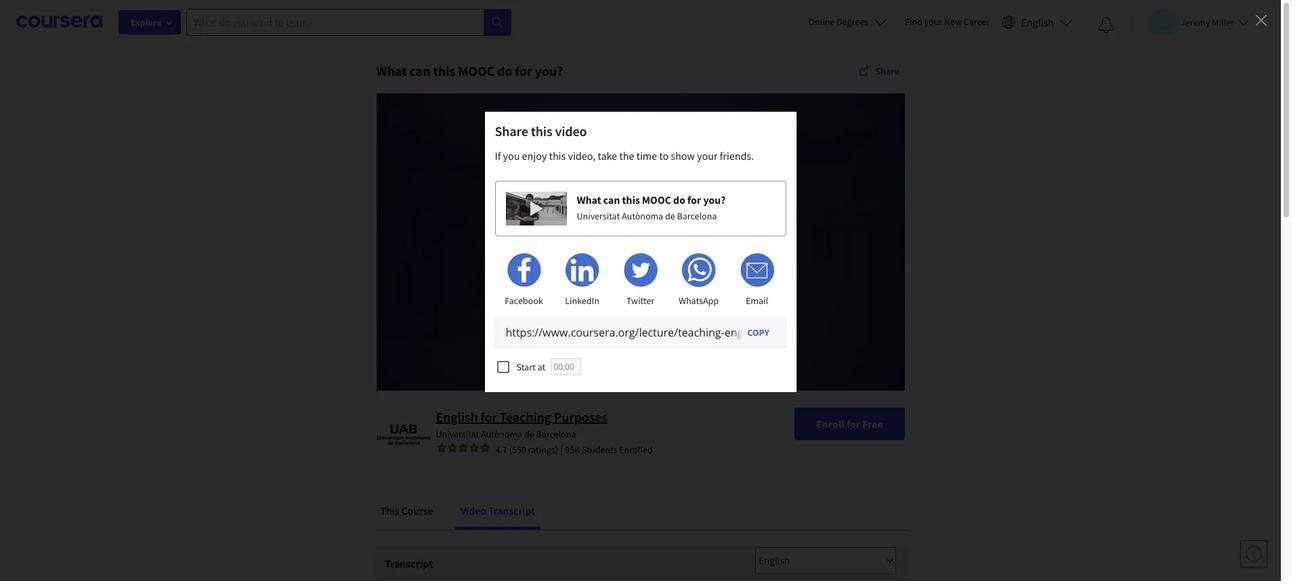 Task type: locate. For each thing, give the bounding box(es) containing it.
barcelona up | on the left bottom
[[536, 428, 576, 440]]

4.7
[[496, 444, 507, 456]]

transcript inside button
[[488, 504, 535, 517]]

for
[[515, 62, 532, 79], [688, 193, 701, 207], [481, 408, 497, 425], [847, 417, 860, 431]]

0 horizontal spatial universitat
[[436, 428, 479, 440]]

0 vertical spatial your
[[925, 16, 943, 28]]

barcelona inside what can this mooc do for you? universitat autònoma de barcelona
[[677, 210, 717, 222]]

share
[[875, 65, 899, 77], [495, 123, 528, 140]]

None text field
[[495, 318, 786, 348]]

0 vertical spatial what
[[376, 62, 407, 79]]

0 vertical spatial de
[[665, 210, 675, 222]]

None field
[[551, 358, 581, 375]]

universitat up share with linkedin 'image'
[[577, 210, 620, 222]]

1 horizontal spatial transcript
[[488, 504, 535, 517]]

1 vertical spatial you?
[[703, 193, 726, 207]]

take
[[598, 149, 617, 163]]

your
[[925, 16, 943, 28], [697, 149, 718, 163]]

what
[[376, 62, 407, 79], [577, 193, 601, 207]]

what for what can this mooc do for you?
[[376, 62, 407, 79]]

transcript right video in the left of the page
[[488, 504, 535, 517]]

english up universitat autònoma de barcelona link
[[436, 408, 478, 425]]

autònoma inside what can this mooc do for you? universitat autònoma de barcelona
[[622, 210, 663, 222]]

1 vertical spatial do
[[673, 193, 685, 207]]

do inside what can this mooc do for you? universitat autònoma de barcelona
[[673, 193, 685, 207]]

what inside what can this mooc do for you? universitat autònoma de barcelona
[[577, 193, 601, 207]]

0 vertical spatial transcript
[[488, 504, 535, 517]]

for up universitat autònoma de barcelona link
[[481, 408, 497, 425]]

if you enjoy this video, take the time to show your friends.
[[495, 149, 754, 163]]

None search field
[[186, 8, 512, 36]]

universitat autònoma de barcelona link
[[436, 428, 576, 440]]

transcript
[[488, 504, 535, 517], [385, 557, 433, 570]]

1 vertical spatial universitat
[[436, 428, 479, 440]]

1 horizontal spatial barcelona
[[677, 210, 717, 222]]

1 vertical spatial barcelona
[[536, 428, 576, 440]]

1 horizontal spatial can
[[603, 193, 620, 207]]

0 horizontal spatial what
[[376, 62, 407, 79]]

for left free
[[847, 417, 860, 431]]

0 horizontal spatial english
[[436, 408, 478, 425]]

1 vertical spatial english
[[436, 408, 478, 425]]

can inside what can this mooc do for you? universitat autònoma de barcelona
[[603, 193, 620, 207]]

your right show
[[697, 149, 718, 163]]

autònoma up 4.7
[[481, 428, 523, 440]]

filled star image
[[436, 443, 447, 453], [447, 443, 458, 453]]

you? down the friends.
[[703, 193, 726, 207]]

for inside button
[[847, 417, 860, 431]]

1 horizontal spatial de
[[665, 210, 675, 222]]

1 vertical spatial your
[[697, 149, 718, 163]]

you? inside what can this mooc do for you? universitat autònoma de barcelona
[[703, 193, 726, 207]]

0 vertical spatial universitat
[[577, 210, 620, 222]]

1 vertical spatial can
[[603, 193, 620, 207]]

1 horizontal spatial your
[[925, 16, 943, 28]]

can for what can this mooc do for you? universitat autònoma de barcelona
[[603, 193, 620, 207]]

if
[[495, 149, 501, 163]]

enroll for free
[[816, 417, 883, 431]]

0 vertical spatial autònoma
[[622, 210, 663, 222]]

1 horizontal spatial share
[[875, 65, 899, 77]]

1 horizontal spatial universitat
[[577, 210, 620, 222]]

english for english for teaching purposes universitat autònoma de barcelona
[[436, 408, 478, 425]]

autònoma
[[622, 210, 663, 222], [481, 428, 523, 440]]

show notifications image
[[1098, 17, 1115, 33]]

0 vertical spatial can
[[410, 62, 430, 79]]

transcript down this course button
[[385, 557, 433, 570]]

0 horizontal spatial autònoma
[[481, 428, 523, 440]]

de down to in the top right of the page
[[665, 210, 675, 222]]

mooc
[[458, 62, 495, 79], [642, 193, 671, 207]]

0 horizontal spatial mooc
[[458, 62, 495, 79]]

your right find
[[925, 16, 943, 28]]

do for what can this mooc do for you?
[[497, 62, 512, 79]]

2 filled star image from the left
[[447, 443, 458, 453]]

for inside what can this mooc do for you? universitat autònoma de barcelona
[[688, 193, 701, 207]]

filled star image left half-filled star icon on the left
[[447, 443, 458, 453]]

0 horizontal spatial you?
[[535, 62, 563, 79]]

share with twitter image
[[624, 253, 658, 287]]

universitat
[[577, 210, 620, 222], [436, 428, 479, 440]]

email
[[746, 295, 768, 307]]

1 vertical spatial share
[[495, 123, 528, 140]]

1 vertical spatial what
[[577, 193, 601, 207]]

1 horizontal spatial you?
[[703, 193, 726, 207]]

you?
[[535, 62, 563, 79], [703, 193, 726, 207]]

0 vertical spatial share
[[875, 65, 899, 77]]

for down show
[[688, 193, 701, 207]]

0 horizontal spatial barcelona
[[536, 428, 576, 440]]

none field inside full screen modal dialog
[[551, 358, 581, 375]]

what can this mooc do for you? universitat autònoma de barcelona
[[577, 193, 726, 222]]

this
[[380, 504, 399, 517]]

1 vertical spatial autònoma
[[481, 428, 523, 440]]

english
[[1021, 15, 1054, 29], [436, 408, 478, 425]]

filled star image left half-filled star icon on the left
[[458, 443, 469, 453]]

mooc inside what can this mooc do for you? universitat autònoma de barcelona
[[642, 193, 671, 207]]

1 horizontal spatial autònoma
[[622, 210, 663, 222]]

time
[[637, 149, 657, 163]]

at
[[538, 361, 546, 373]]

1 horizontal spatial what
[[577, 193, 601, 207]]

for inside english for teaching purposes universitat autònoma de barcelona
[[481, 408, 497, 425]]

0 vertical spatial do
[[497, 62, 512, 79]]

what for what can this mooc do for you? universitat autònoma de barcelona
[[577, 193, 601, 207]]

1 horizontal spatial do
[[673, 193, 685, 207]]

universitat right the universitat autònoma de barcelona image
[[436, 428, 479, 440]]

help center image
[[1246, 546, 1262, 562]]

career
[[964, 16, 990, 28]]

you? for what can this mooc do for you? universitat autònoma de barcelona
[[703, 193, 726, 207]]

free
[[863, 417, 883, 431]]

1 vertical spatial transcript
[[385, 557, 433, 570]]

dialog
[[0, 0, 1281, 581]]

english inside english button
[[1021, 15, 1054, 29]]

mooc for what can this mooc do for you?
[[458, 62, 495, 79]]

4.7 (550 ratings) | 95k students enrolled
[[496, 443, 653, 456]]

for up share this video at the top left
[[515, 62, 532, 79]]

can
[[410, 62, 430, 79], [603, 193, 620, 207]]

de
[[665, 210, 675, 222], [524, 428, 534, 440]]

filled star image
[[458, 443, 469, 453], [469, 443, 479, 453]]

barcelona up share with whatsapp image
[[677, 210, 717, 222]]

do
[[497, 62, 512, 79], [673, 193, 685, 207]]

0 horizontal spatial transcript
[[385, 557, 433, 570]]

can for what can this mooc do for you?
[[410, 62, 430, 79]]

copy button
[[732, 320, 785, 345]]

twitter
[[627, 295, 655, 307]]

you? up share this video at the top left
[[535, 62, 563, 79]]

full screen modal dialog
[[0, 0, 1281, 581]]

english for english
[[1021, 15, 1054, 29]]

0 vertical spatial you?
[[535, 62, 563, 79]]

your inside full screen modal dialog
[[697, 149, 718, 163]]

0 horizontal spatial do
[[497, 62, 512, 79]]

half-filled star image
[[479, 443, 490, 453]]

filled star image left 4.7
[[469, 443, 479, 453]]

1 vertical spatial mooc
[[642, 193, 671, 207]]

close image
[[1253, 12, 1270, 29]]

to
[[659, 149, 669, 163]]

video
[[460, 504, 486, 517]]

share inside full screen modal dialog
[[495, 123, 528, 140]]

0 horizontal spatial can
[[410, 62, 430, 79]]

1 horizontal spatial english
[[1021, 15, 1054, 29]]

share for share
[[875, 65, 899, 77]]

course details tabs tab list
[[375, 494, 907, 530]]

english inside english for teaching purposes universitat autònoma de barcelona
[[436, 408, 478, 425]]

english right career
[[1021, 15, 1054, 29]]

0 vertical spatial barcelona
[[677, 210, 717, 222]]

0 vertical spatial english
[[1021, 15, 1054, 29]]

filled star image right the universitat autònoma de barcelona image
[[436, 443, 447, 453]]

share button
[[854, 59, 905, 83], [854, 59, 905, 83]]

0 horizontal spatial share
[[495, 123, 528, 140]]

0 horizontal spatial your
[[697, 149, 718, 163]]

2 filled star image from the left
[[469, 443, 479, 453]]

this
[[433, 62, 456, 79], [531, 123, 553, 140], [549, 149, 566, 163], [622, 193, 640, 207]]

1 filled star image from the left
[[436, 443, 447, 453]]

purposes
[[554, 408, 608, 425]]

0 vertical spatial mooc
[[458, 62, 495, 79]]

autònoma up share with twitter image
[[622, 210, 663, 222]]

1 horizontal spatial mooc
[[642, 193, 671, 207]]

barcelona
[[677, 210, 717, 222], [536, 428, 576, 440]]

de down 'teaching'
[[524, 428, 534, 440]]

0 horizontal spatial de
[[524, 428, 534, 440]]

1 vertical spatial de
[[524, 428, 534, 440]]

universitat autònoma de barcelona image
[[376, 408, 431, 462]]



Task type: describe. For each thing, give the bounding box(es) containing it.
share this video
[[495, 123, 587, 140]]

de inside what can this mooc do for you? universitat autònoma de barcelona
[[665, 210, 675, 222]]

(550
[[509, 444, 526, 456]]

video placeholder image
[[376, 94, 905, 390]]

mooc for what can this mooc do for you? universitat autònoma de barcelona
[[642, 193, 671, 207]]

enrolled
[[619, 444, 653, 456]]

start
[[517, 361, 536, 373]]

the
[[619, 149, 634, 163]]

what can this mooc do for you? preview image
[[506, 192, 567, 226]]

1 filled star image from the left
[[458, 443, 469, 453]]

this inside what can this mooc do for you? universitat autònoma de barcelona
[[622, 193, 640, 207]]

what can this mooc do for you?
[[376, 62, 563, 79]]

show
[[671, 149, 695, 163]]

english button
[[997, 0, 1079, 44]]

your inside find your new career link
[[925, 16, 943, 28]]

share for share this video
[[495, 123, 528, 140]]

new
[[944, 16, 962, 28]]

video transcript
[[460, 504, 535, 517]]

de inside english for teaching purposes universitat autònoma de barcelona
[[524, 428, 534, 440]]

enjoy
[[522, 149, 547, 163]]

whatsapp
[[679, 295, 719, 307]]

facebook
[[505, 295, 543, 307]]

share with linkedin image
[[565, 253, 600, 287]]

universitat inside what can this mooc do for you? universitat autònoma de barcelona
[[577, 210, 620, 222]]

share with email image
[[740, 253, 774, 287]]

start at
[[517, 361, 546, 373]]

teaching
[[500, 408, 551, 425]]

you? for what can this mooc do for you?
[[535, 62, 563, 79]]

autònoma inside english for teaching purposes universitat autònoma de barcelona
[[481, 428, 523, 440]]

you
[[503, 149, 520, 163]]

find
[[905, 16, 923, 28]]

find your new career
[[905, 16, 990, 28]]

friends.
[[720, 149, 754, 163]]

share with whatsapp image
[[682, 253, 716, 287]]

share with facebook image
[[507, 253, 541, 287]]

course
[[401, 504, 433, 517]]

ratings)
[[528, 444, 558, 456]]

find your new career link
[[898, 14, 997, 30]]

video transcript button
[[455, 494, 540, 527]]

95k
[[565, 444, 580, 456]]

enroll for free button
[[795, 408, 905, 440]]

video
[[555, 123, 587, 140]]

do for what can this mooc do for you? universitat autònoma de barcelona
[[673, 193, 685, 207]]

barcelona inside english for teaching purposes universitat autònoma de barcelona
[[536, 428, 576, 440]]

none text field inside full screen modal dialog
[[495, 318, 786, 348]]

copy
[[748, 327, 769, 339]]

universitat inside english for teaching purposes universitat autònoma de barcelona
[[436, 428, 479, 440]]

enroll
[[816, 417, 845, 431]]

video,
[[568, 149, 596, 163]]

this course button
[[375, 494, 439, 527]]

|
[[560, 443, 563, 456]]

this course
[[380, 504, 433, 517]]

coursera image
[[16, 11, 102, 33]]

linkedin
[[565, 295, 599, 307]]

students
[[582, 444, 618, 456]]

english for teaching purposes link
[[436, 408, 608, 425]]

english for teaching purposes universitat autònoma de barcelona
[[436, 408, 608, 440]]



Task type: vqa. For each thing, say whether or not it's contained in the screenshot.
skills to the middle
no



